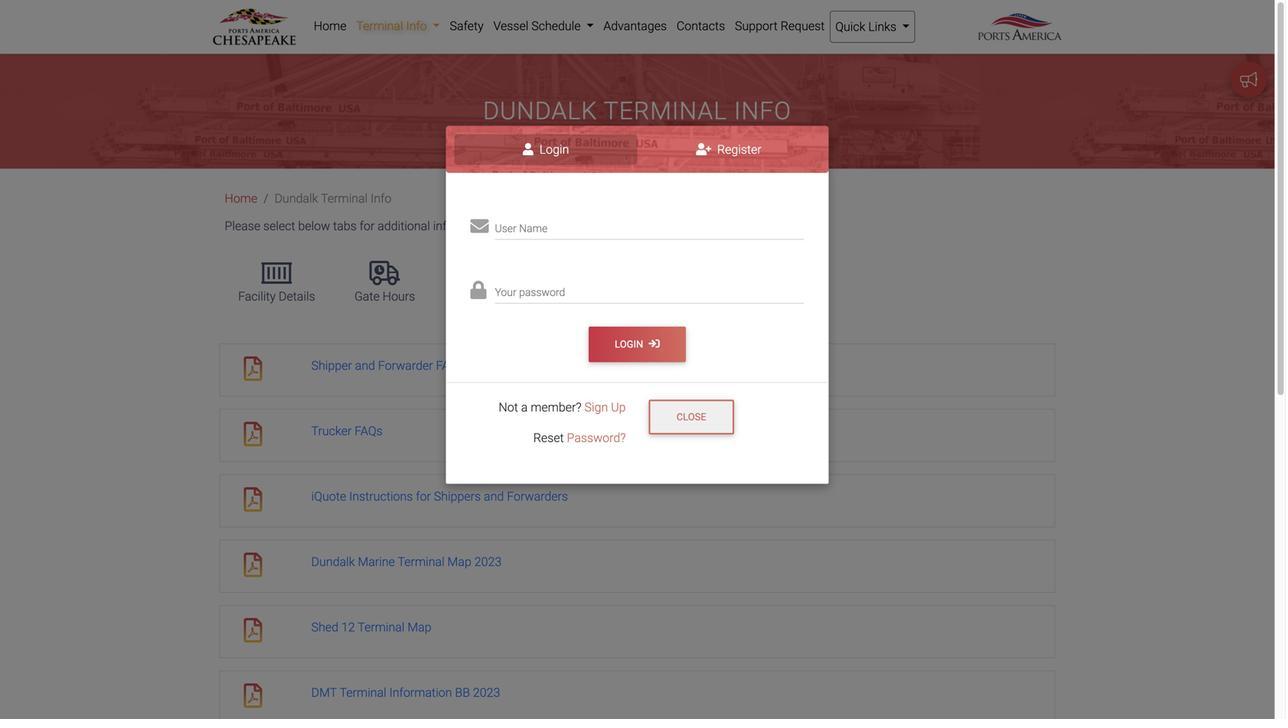 Task type: locate. For each thing, give the bounding box(es) containing it.
shippers
[[434, 490, 481, 504]]

0 horizontal spatial login
[[537, 143, 569, 157]]

trucker faqs
[[311, 424, 383, 439]]

dundalk for dundalk marine terminal map 2023
[[311, 555, 355, 570]]

lock image
[[471, 281, 487, 299]]

safety
[[450, 19, 484, 33]]

1 horizontal spatial and
[[484, 490, 504, 504]]

0 vertical spatial for
[[360, 219, 375, 233]]

password?
[[567, 431, 626, 446]]

2023
[[475, 555, 502, 570], [473, 686, 500, 701]]

0 vertical spatial 2023
[[475, 555, 502, 570]]

home inside home link
[[314, 19, 347, 33]]

1 horizontal spatial home
[[314, 19, 347, 33]]

2023 for dmt terminal information bb 2023
[[473, 686, 500, 701]]

terminal inside 'link'
[[455, 289, 501, 304]]

and
[[355, 359, 375, 373], [484, 490, 504, 504]]

0 vertical spatial tab list
[[446, 126, 829, 173]]

0 vertical spatial and
[[355, 359, 375, 373]]

dundalk up the select on the left top of the page
[[275, 191, 318, 206]]

facility details
[[238, 289, 315, 304]]

and right shippers
[[484, 490, 504, 504]]

trucker faqs link
[[311, 424, 383, 439]]

for right tabs
[[360, 219, 375, 233]]

user plus image
[[696, 143, 711, 156]]

dundalk
[[275, 191, 318, 206], [311, 555, 355, 570]]

password
[[519, 286, 565, 299]]

facility
[[238, 289, 276, 304]]

1 vertical spatial for
[[416, 490, 431, 504]]

password? link
[[567, 431, 626, 446]]

register
[[715, 143, 762, 157]]

0 vertical spatial login
[[537, 143, 569, 157]]

dundalk inside tab panel
[[311, 555, 355, 570]]

gate hours link
[[342, 255, 428, 312]]

1 vertical spatial and
[[484, 490, 504, 504]]

shipper and forwarder faq
[[311, 359, 458, 373]]

login button
[[589, 327, 686, 363]]

reset password?
[[534, 431, 626, 446]]

2 vertical spatial map
[[408, 621, 432, 635]]

login
[[537, 143, 569, 157], [615, 339, 646, 350]]

dundalk left marine
[[311, 555, 355, 570]]

2023 right "bb" on the left bottom of page
[[473, 686, 500, 701]]

0 horizontal spatial home
[[225, 191, 257, 206]]

tab list
[[446, 126, 829, 173], [219, 248, 1063, 319]]

0 vertical spatial map
[[504, 289, 528, 304]]

advantages link
[[599, 11, 672, 41]]

quick links
[[836, 20, 900, 34]]

iquote
[[311, 490, 346, 504]]

0 vertical spatial home
[[314, 19, 347, 33]]

quick links link
[[830, 11, 916, 43]]

1 horizontal spatial login
[[615, 339, 646, 350]]

sign up link
[[585, 400, 626, 415]]

home link
[[309, 11, 352, 41], [225, 191, 257, 206]]

bb
[[455, 686, 470, 701]]

for
[[360, 219, 375, 233], [416, 490, 431, 504]]

login inside tab list
[[537, 143, 569, 157]]

login right user image
[[537, 143, 569, 157]]

user
[[495, 222, 517, 235]]

2023 down shippers
[[475, 555, 502, 570]]

1 vertical spatial home link
[[225, 191, 257, 206]]

1 horizontal spatial map
[[448, 555, 472, 570]]

facility details link
[[226, 255, 328, 312]]

2 horizontal spatial map
[[504, 289, 528, 304]]

resources
[[567, 289, 624, 304]]

0 vertical spatial home link
[[309, 11, 352, 41]]

select
[[263, 219, 295, 233]]

support request link
[[730, 11, 830, 41]]

1 vertical spatial dundalk
[[311, 555, 355, 570]]

1 vertical spatial 2023
[[473, 686, 500, 701]]

map
[[504, 289, 528, 304], [448, 555, 472, 570], [408, 621, 432, 635]]

contacts link
[[672, 11, 730, 41]]

terminal
[[321, 191, 368, 206], [455, 289, 501, 304], [398, 555, 445, 570], [358, 621, 405, 635], [340, 686, 387, 701]]

1 horizontal spatial home link
[[309, 11, 352, 41]]

login link
[[455, 135, 638, 165]]

please select below tabs for additional information.
[[225, 219, 498, 233]]

and right shipper
[[355, 359, 375, 373]]

additional
[[378, 219, 430, 233]]

name
[[519, 222, 548, 235]]

0 horizontal spatial and
[[355, 359, 375, 373]]

information.
[[433, 219, 498, 233]]

sign
[[585, 400, 608, 415]]

2023 for dundalk marine terminal map 2023
[[475, 555, 502, 570]]

0 horizontal spatial for
[[360, 219, 375, 233]]

trucker
[[311, 424, 352, 439]]

1 vertical spatial home
[[225, 191, 257, 206]]

safety link
[[445, 11, 489, 41]]

shipper
[[311, 359, 352, 373]]

dundalk for dundalk terminal info
[[275, 191, 318, 206]]

1 vertical spatial tab list
[[219, 248, 1063, 319]]

0 vertical spatial dundalk
[[275, 191, 318, 206]]

tab panel
[[219, 344, 1056, 720]]

shed
[[311, 621, 339, 635]]

tab list containing login
[[446, 126, 829, 173]]

0 horizontal spatial map
[[408, 621, 432, 635]]

your
[[495, 286, 517, 299]]

resources link
[[555, 255, 636, 312]]

home for leftmost home link
[[225, 191, 257, 206]]

1 vertical spatial login
[[615, 339, 646, 350]]

reset
[[534, 431, 564, 446]]

up
[[611, 400, 626, 415]]

for left shippers
[[416, 490, 431, 504]]

login inside button
[[615, 339, 646, 350]]

login left sign in image
[[615, 339, 646, 350]]

1 vertical spatial map
[[448, 555, 472, 570]]

sign in image
[[649, 339, 660, 350]]

dundalk marine terminal map 2023
[[311, 555, 502, 570]]

register link
[[638, 135, 820, 165]]

home
[[314, 19, 347, 33], [225, 191, 257, 206]]



Task type: vqa. For each thing, say whether or not it's contained in the screenshot.
tab list
yes



Task type: describe. For each thing, give the bounding box(es) containing it.
gate hours
[[355, 289, 415, 304]]

map for dundalk marine terminal map 2023
[[448, 555, 472, 570]]

links
[[869, 20, 897, 34]]

forwarders
[[507, 490, 568, 504]]

iquote instructions for shippers and forwarders link
[[311, 490, 568, 504]]

instructions
[[349, 490, 413, 504]]

not
[[499, 400, 518, 415]]

contacts
[[677, 19, 725, 33]]

user image
[[523, 143, 534, 156]]

please
[[225, 219, 260, 233]]

marine
[[358, 555, 395, 570]]

dundalk marine terminal map 2023 link
[[311, 555, 502, 570]]

terminal map
[[455, 289, 528, 304]]

shed 12 terminal map link
[[311, 621, 432, 635]]

0 horizontal spatial home link
[[225, 191, 257, 206]]

1 horizontal spatial for
[[416, 490, 431, 504]]

dmt terminal information bb 2023
[[311, 686, 500, 701]]

dmt terminal information bb 2023 link
[[311, 686, 500, 701]]

home for topmost home link
[[314, 19, 347, 33]]

User Name text field
[[495, 213, 804, 240]]

forwarder
[[378, 359, 433, 373]]

terminal map link
[[442, 255, 541, 312]]

Your password password field
[[495, 277, 804, 304]]

shed 12 terminal map
[[311, 621, 432, 635]]

information
[[390, 686, 452, 701]]

tabs
[[333, 219, 357, 233]]

envelope image
[[471, 217, 489, 235]]

12
[[342, 621, 355, 635]]

dundalk terminal info
[[275, 191, 392, 206]]

details
[[279, 289, 315, 304]]

support
[[735, 19, 778, 33]]

advantages
[[604, 19, 667, 33]]

hours
[[383, 289, 415, 304]]

info
[[371, 191, 392, 206]]

member?
[[531, 400, 582, 415]]

dmt
[[311, 686, 337, 701]]

map for shed 12 terminal map
[[408, 621, 432, 635]]

iquote instructions for shippers and forwarders
[[311, 490, 568, 504]]

gate
[[355, 289, 380, 304]]

close
[[677, 412, 707, 423]]

map inside 'link'
[[504, 289, 528, 304]]

tab list containing facility details
[[219, 248, 1063, 319]]

below
[[298, 219, 330, 233]]

your password
[[495, 286, 565, 299]]

user name
[[495, 222, 548, 235]]

faqs
[[355, 424, 383, 439]]

quick
[[836, 20, 866, 34]]

not a member? sign up
[[499, 400, 626, 415]]

shipper and forwarder faq link
[[311, 359, 458, 373]]

request
[[781, 19, 825, 33]]

tab panel containing shipper and forwarder faq
[[219, 344, 1056, 720]]

support request
[[735, 19, 825, 33]]

faq
[[436, 359, 458, 373]]

close button
[[649, 400, 734, 435]]

a
[[521, 400, 528, 415]]



